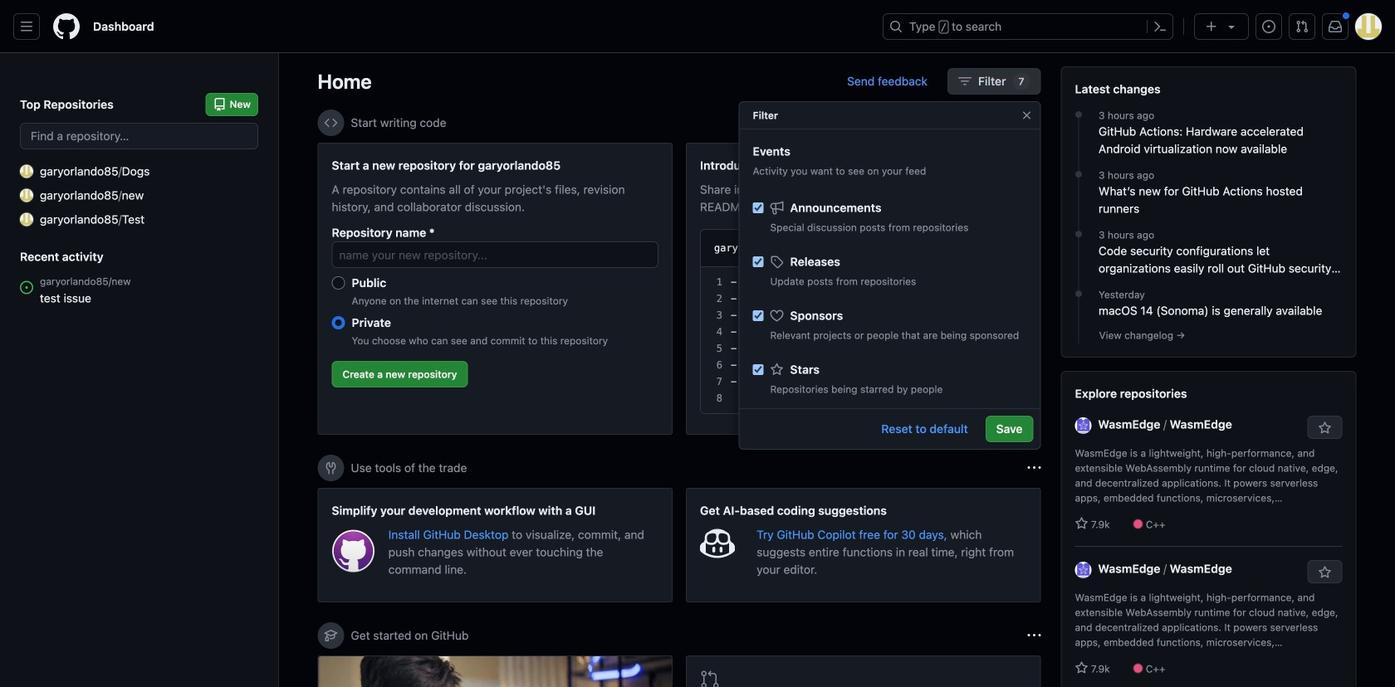 Task type: locate. For each thing, give the bounding box(es) containing it.
star this repository image for 2nd star icon from the bottom @wasmedge profile icon
[[1319, 422, 1332, 435]]

Find a repository… text field
[[20, 123, 258, 150]]

0 vertical spatial why am i seeing this? image
[[1028, 116, 1041, 130]]

why am i seeing this? image
[[1028, 116, 1041, 130], [1028, 462, 1041, 475]]

get ai-based coding suggestions element
[[686, 489, 1041, 603]]

1 horizontal spatial git pull request image
[[1296, 20, 1309, 33]]

explore repositories navigation
[[1061, 371, 1357, 688]]

star this repository image
[[1319, 422, 1332, 435], [1319, 567, 1332, 580]]

None checkbox
[[753, 257, 764, 268], [753, 365, 764, 376], [753, 257, 764, 268], [753, 365, 764, 376]]

0 vertical spatial star this repository image
[[1319, 422, 1332, 435]]

None radio
[[332, 277, 345, 290], [332, 317, 345, 330], [332, 277, 345, 290], [332, 317, 345, 330]]

1 vertical spatial star this repository image
[[1319, 567, 1332, 580]]

dot fill image
[[1073, 108, 1086, 121], [1073, 168, 1086, 181], [1073, 228, 1086, 241], [1073, 287, 1086, 301]]

0 horizontal spatial git pull request image
[[700, 670, 720, 688]]

1 vertical spatial star image
[[1075, 662, 1089, 675]]

git pull request image
[[1296, 20, 1309, 33], [700, 670, 720, 688]]

triangle down image
[[1225, 20, 1239, 33]]

1 @wasmedge profile image from the top
[[1075, 418, 1092, 434]]

None checkbox
[[753, 203, 764, 214], [753, 311, 764, 322], [753, 203, 764, 214], [753, 311, 764, 322]]

notifications image
[[1329, 20, 1343, 33]]

@wasmedge profile image
[[1075, 418, 1092, 434], [1075, 562, 1092, 579]]

1 vertical spatial @wasmedge profile image
[[1075, 562, 1092, 579]]

2 why am i seeing this? image from the top
[[1028, 462, 1041, 475]]

what is github? image
[[319, 657, 672, 688]]

0 vertical spatial git pull request image
[[1296, 20, 1309, 33]]

0 vertical spatial @wasmedge profile image
[[1075, 418, 1092, 434]]

mortar board image
[[324, 630, 338, 643]]

0 vertical spatial star image
[[1075, 518, 1089, 531]]

2 star this repository image from the top
[[1319, 567, 1332, 580]]

menu
[[740, 187, 1041, 626]]

1 star this repository image from the top
[[1319, 422, 1332, 435]]

2 @wasmedge profile image from the top
[[1075, 562, 1092, 579]]

@wasmedge profile image for 2nd star icon from the bottom
[[1075, 418, 1092, 434]]

1 vertical spatial why am i seeing this? image
[[1028, 462, 1041, 475]]

1 vertical spatial git pull request image
[[700, 670, 720, 688]]

new image
[[20, 189, 33, 202]]

tag image
[[771, 255, 784, 269]]

2 star image from the top
[[1075, 662, 1089, 675]]

1 why am i seeing this? image from the top
[[1028, 116, 1041, 130]]

tools image
[[324, 462, 338, 475]]

heart image
[[771, 309, 784, 323]]

star image
[[1075, 518, 1089, 531], [1075, 662, 1089, 675]]

None submit
[[960, 237, 1013, 260]]

why am i seeing this? image for the introduce yourself with a profile readme element
[[1028, 116, 1041, 130]]

open issue image
[[20, 281, 33, 295]]



Task type: vqa. For each thing, say whether or not it's contained in the screenshot.
radio
yes



Task type: describe. For each thing, give the bounding box(es) containing it.
plus image
[[1206, 20, 1219, 33]]

filter image
[[959, 75, 972, 88]]

star image
[[771, 363, 784, 377]]

simplify your development workflow with a gui element
[[318, 489, 673, 603]]

issue opened image
[[1263, 20, 1276, 33]]

github desktop image
[[332, 530, 375, 573]]

homepage image
[[53, 13, 80, 40]]

2 dot fill image from the top
[[1073, 168, 1086, 181]]

introduce yourself with a profile readme element
[[686, 143, 1041, 435]]

1 dot fill image from the top
[[1073, 108, 1086, 121]]

star this repository image for 1st star icon from the bottom's @wasmedge profile icon
[[1319, 567, 1332, 580]]

Top Repositories search field
[[20, 123, 258, 150]]

@wasmedge profile image for 1st star icon from the bottom
[[1075, 562, 1092, 579]]

3 dot fill image from the top
[[1073, 228, 1086, 241]]

start a new repository element
[[318, 143, 673, 435]]

dogs image
[[20, 165, 33, 178]]

what is github? element
[[318, 656, 673, 688]]

why am i seeing this? image
[[1028, 630, 1041, 643]]

test image
[[20, 213, 33, 226]]

name your new repository... text field
[[332, 242, 659, 268]]

none submit inside the introduce yourself with a profile readme element
[[960, 237, 1013, 260]]

megaphone image
[[771, 201, 784, 215]]

command palette image
[[1154, 20, 1167, 33]]

code image
[[324, 116, 338, 130]]

why am i seeing this? image for get ai-based coding suggestions element
[[1028, 462, 1041, 475]]

4 dot fill image from the top
[[1073, 287, 1086, 301]]

close menu image
[[1021, 109, 1034, 122]]

1 star image from the top
[[1075, 518, 1089, 531]]

explore element
[[1061, 66, 1357, 688]]



